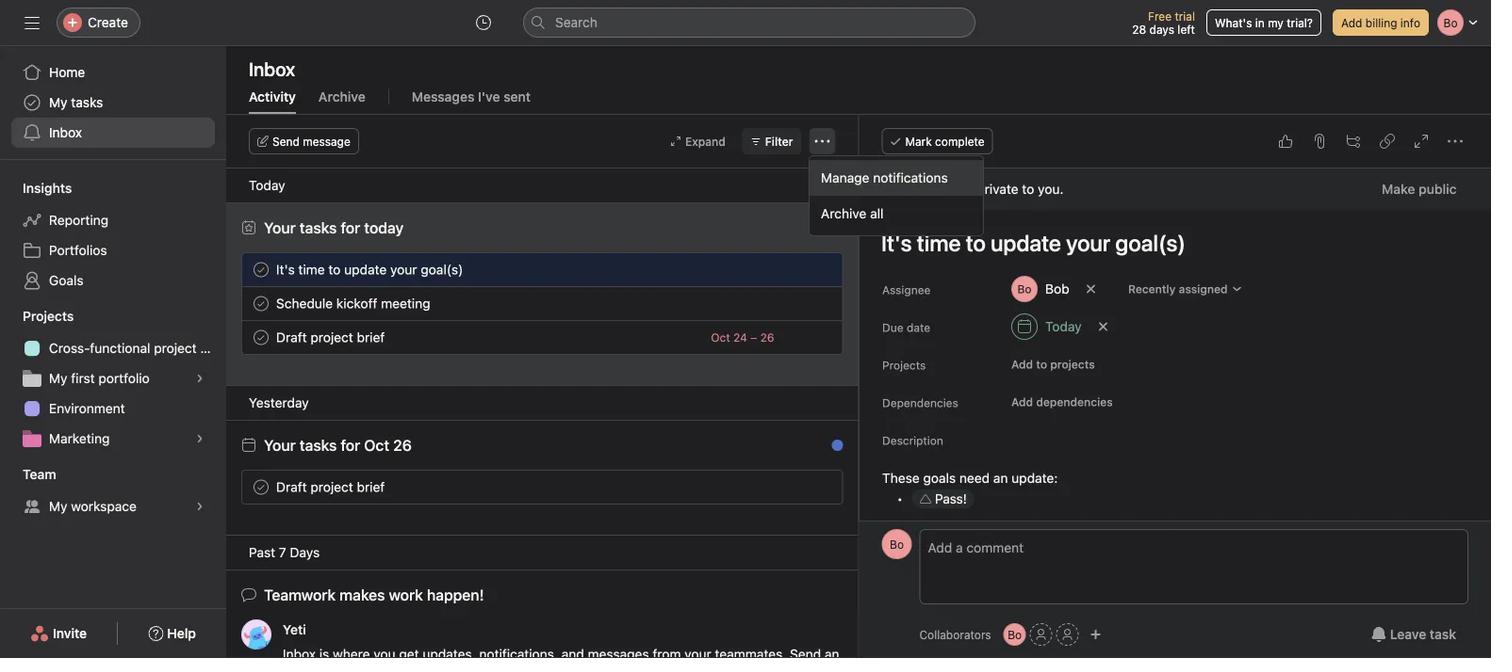 Task type: locate. For each thing, give the bounding box(es) containing it.
insights
[[23, 181, 72, 196]]

0 vertical spatial my
[[49, 95, 67, 110]]

0 vertical spatial add
[[1341, 16, 1363, 29]]

my inside 'teams' element
[[49, 499, 67, 515]]

projects up cross-
[[23, 309, 74, 324]]

for
[[341, 219, 360, 237], [341, 437, 360, 455]]

archive up message
[[319, 89, 366, 105]]

recently assigned button
[[1120, 276, 1251, 303]]

2 my from the top
[[49, 371, 67, 387]]

brief for 1st the completed checkbox from the bottom
[[357, 480, 385, 495]]

1 horizontal spatial today
[[1045, 319, 1081, 335]]

0 vertical spatial 26
[[760, 331, 774, 345]]

completed image for 2nd the completed checkbox from the bottom of the page
[[250, 327, 272, 349]]

1 vertical spatial add
[[1011, 358, 1033, 371]]

2 vertical spatial my
[[49, 499, 67, 515]]

2 horizontal spatial to
[[1036, 358, 1047, 371]]

teams element
[[0, 458, 226, 526]]

tasks for your tasks for oct 26
[[300, 437, 337, 455]]

task inside main content
[[934, 181, 959, 197]]

1 vertical spatial today
[[1045, 319, 1081, 335]]

copy task link image
[[1380, 134, 1395, 149]]

completed image left it's
[[250, 259, 272, 281]]

main content
[[859, 169, 1491, 659]]

archive notification image
[[823, 225, 838, 240], [823, 443, 838, 458]]

your up it's
[[264, 219, 296, 237]]

inbox down my tasks
[[49, 125, 82, 140]]

today down send
[[249, 178, 285, 193]]

0 vertical spatial your
[[264, 219, 296, 237]]

archive notification image left description
[[823, 443, 838, 458]]

your tasks for oct 26 link
[[264, 437, 412, 455]]

mark complete
[[905, 135, 985, 148]]

archive left all
[[821, 206, 867, 222]]

completed image left schedule
[[250, 293, 272, 315]]

projects down due date
[[882, 359, 926, 372]]

tasks inside my tasks link
[[71, 95, 103, 110]]

dependencies
[[1036, 396, 1113, 409]]

completed image
[[250, 259, 272, 281], [250, 293, 272, 315], [250, 327, 272, 349], [250, 477, 272, 499]]

brief down the your tasks for oct 26
[[357, 480, 385, 495]]

1 vertical spatial projects
[[882, 359, 926, 372]]

0 vertical spatial projects
[[23, 309, 74, 324]]

28
[[1133, 23, 1147, 36]]

0 vertical spatial archive
[[319, 89, 366, 105]]

task right leave
[[1430, 627, 1457, 643]]

1 vertical spatial draft
[[276, 480, 307, 495]]

add subtask image
[[1346, 134, 1361, 149]]

add left "billing"
[[1341, 16, 1363, 29]]

3 my from the top
[[49, 499, 67, 515]]

manage
[[821, 170, 870, 186]]

my inside projects element
[[49, 371, 67, 387]]

0 horizontal spatial today
[[249, 178, 285, 193]]

attachments: add a file to this task, it's time to update your goal(s) image
[[1312, 134, 1327, 149]]

completed image up past
[[250, 477, 272, 499]]

add for add dependencies
[[1011, 396, 1033, 409]]

marketing
[[49, 431, 110, 447]]

1 vertical spatial archive notification image
[[823, 443, 838, 458]]

first
[[71, 371, 95, 387]]

0 vertical spatial oct
[[711, 331, 730, 345]]

manage notifications menu item
[[810, 160, 983, 196]]

2 brief from the top
[[357, 480, 385, 495]]

1 for from the top
[[341, 219, 360, 237]]

draft project brief down schedule kickoff meeting
[[276, 330, 385, 346]]

my for my tasks
[[49, 95, 67, 110]]

1 completed image from the top
[[250, 259, 272, 281]]

Completed checkbox
[[250, 259, 272, 281], [250, 293, 272, 315], [250, 327, 272, 349], [250, 477, 272, 499]]

brief
[[357, 330, 385, 346], [357, 480, 385, 495]]

1 horizontal spatial archive
[[821, 206, 867, 222]]

time
[[298, 262, 325, 278]]

full screen image
[[1414, 134, 1429, 149]]

completed image for 1st the completed checkbox from the bottom
[[250, 477, 272, 499]]

goal(s)
[[421, 262, 463, 278]]

completed checkbox left schedule
[[250, 293, 272, 315]]

i've
[[478, 89, 500, 105]]

1 vertical spatial task
[[1430, 627, 1457, 643]]

1 vertical spatial your
[[264, 437, 296, 455]]

0 vertical spatial archive notification image
[[823, 225, 838, 240]]

add billing info
[[1341, 16, 1421, 29]]

brief down kickoff
[[357, 330, 385, 346]]

teamwork
[[264, 587, 336, 605]]

to
[[1022, 181, 1034, 197], [328, 262, 341, 278], [1036, 358, 1047, 371]]

sent
[[504, 89, 531, 105]]

0 horizontal spatial to
[[328, 262, 341, 278]]

these
[[882, 471, 919, 486]]

dependencies
[[882, 397, 958, 410]]

1 vertical spatial archive
[[821, 206, 867, 222]]

0 horizontal spatial projects
[[23, 309, 74, 324]]

add dependencies
[[1011, 396, 1113, 409]]

1 your from the top
[[264, 219, 296, 237]]

1 vertical spatial tasks
[[300, 219, 337, 237]]

0 vertical spatial bo button
[[882, 530, 912, 560]]

my first portfolio
[[49, 371, 150, 387]]

completed checkbox right plan
[[250, 327, 272, 349]]

0 vertical spatial for
[[341, 219, 360, 237]]

tasks down yesterday
[[300, 437, 337, 455]]

filter
[[765, 135, 793, 148]]

tasks down home
[[71, 95, 103, 110]]

0 vertical spatial tasks
[[71, 95, 103, 110]]

pass!
[[935, 492, 967, 507]]

bo button down 'pass!' button
[[882, 530, 912, 560]]

1 horizontal spatial 26
[[760, 331, 774, 345]]

project down the your tasks for oct 26
[[311, 480, 353, 495]]

more actions image
[[815, 134, 830, 149]]

2 completed image from the top
[[250, 293, 272, 315]]

search
[[555, 15, 598, 30]]

Task Name text field
[[869, 222, 1469, 265]]

bob button
[[1003, 272, 1078, 306]]

add for add to projects
[[1011, 358, 1033, 371]]

1 vertical spatial draft project brief
[[276, 480, 385, 495]]

1 horizontal spatial inbox
[[249, 58, 295, 80]]

0 horizontal spatial bo button
[[882, 530, 912, 560]]

2 vertical spatial to
[[1036, 358, 1047, 371]]

bo
[[890, 538, 904, 552], [1008, 629, 1022, 642]]

it's time to update your goal(s) dialog
[[859, 115, 1491, 659]]

1 brief from the top
[[357, 330, 385, 346]]

2 draft from the top
[[276, 480, 307, 495]]

2 vertical spatial tasks
[[300, 437, 337, 455]]

1 vertical spatial my
[[49, 371, 67, 387]]

bo right "collaborators"
[[1008, 629, 1022, 642]]

my inside the global element
[[49, 95, 67, 110]]

your for your tasks for oct 26
[[264, 437, 296, 455]]

task
[[934, 181, 959, 197], [1430, 627, 1457, 643]]

your
[[264, 219, 296, 237], [264, 437, 296, 455]]

project down schedule kickoff meeting
[[311, 330, 353, 346]]

insights element
[[0, 172, 226, 300]]

schedule
[[276, 296, 333, 312]]

collaborators
[[920, 629, 991, 642]]

due
[[882, 321, 903, 335]]

project left plan
[[154, 341, 197, 356]]

inbox inside the global element
[[49, 125, 82, 140]]

0 horizontal spatial inbox
[[49, 125, 82, 140]]

to left projects
[[1036, 358, 1047, 371]]

trial?
[[1287, 16, 1313, 29]]

draft for 2nd the completed checkbox from the bottom of the page
[[276, 330, 307, 346]]

0 vertical spatial draft
[[276, 330, 307, 346]]

my down home
[[49, 95, 67, 110]]

1 vertical spatial inbox
[[49, 125, 82, 140]]

for for oct
[[341, 437, 360, 455]]

past 7 days
[[249, 545, 320, 561]]

it's
[[276, 262, 295, 278]]

archive notification image down archive all
[[823, 225, 838, 240]]

bo button right "collaborators"
[[1004, 624, 1026, 647]]

my left first
[[49, 371, 67, 387]]

draft down your tasks for oct 26 link
[[276, 480, 307, 495]]

1 draft project brief from the top
[[276, 330, 385, 346]]

bo down these
[[890, 538, 904, 552]]

inbox
[[249, 58, 295, 80], [49, 125, 82, 140]]

tasks
[[71, 95, 103, 110], [300, 219, 337, 237], [300, 437, 337, 455]]

1 draft from the top
[[276, 330, 307, 346]]

1 my from the top
[[49, 95, 67, 110]]

public
[[1418, 181, 1457, 197]]

my tasks link
[[11, 88, 215, 118]]

my
[[49, 95, 67, 110], [49, 371, 67, 387], [49, 499, 67, 515]]

mark
[[905, 135, 932, 148]]

send message
[[272, 135, 350, 148]]

your tasks for oct 26
[[264, 437, 412, 455]]

bo button
[[882, 530, 912, 560], [1004, 624, 1026, 647]]

1 horizontal spatial to
[[1022, 181, 1034, 197]]

clear due date image
[[1098, 321, 1109, 333]]

1 horizontal spatial bo button
[[1004, 624, 1026, 647]]

4 completed image from the top
[[250, 477, 272, 499]]

activity link
[[249, 89, 296, 114]]

bob
[[1045, 281, 1069, 297]]

project
[[311, 330, 353, 346], [154, 341, 197, 356], [311, 480, 353, 495]]

oct
[[711, 331, 730, 345], [364, 437, 389, 455]]

1 horizontal spatial projects
[[882, 359, 926, 372]]

2 vertical spatial add
[[1011, 396, 1033, 409]]

0 horizontal spatial 26
[[393, 437, 412, 455]]

1 horizontal spatial oct
[[711, 331, 730, 345]]

0 horizontal spatial task
[[934, 181, 959, 197]]

add down the "add to projects" button
[[1011, 396, 1033, 409]]

draft down schedule
[[276, 330, 307, 346]]

date
[[906, 321, 930, 335]]

projects inside main content
[[882, 359, 926, 372]]

task inside button
[[1430, 627, 1457, 643]]

0 vertical spatial to
[[1022, 181, 1034, 197]]

your down yesterday
[[264, 437, 296, 455]]

for for today
[[341, 219, 360, 237]]

what's in my trial?
[[1215, 16, 1313, 29]]

0 vertical spatial task
[[934, 181, 959, 197]]

make public button
[[1369, 173, 1469, 206]]

to left you.
[[1022, 181, 1034, 197]]

1 vertical spatial oct
[[364, 437, 389, 455]]

pass! button
[[912, 490, 974, 509]]

filter button
[[742, 128, 802, 155]]

completed image right plan
[[250, 327, 272, 349]]

hide sidebar image
[[25, 15, 40, 30]]

completed checkbox up past
[[250, 477, 272, 499]]

my for my first portfolio
[[49, 371, 67, 387]]

tasks up time
[[300, 219, 337, 237]]

your tasks for today link
[[264, 219, 404, 237]]

messages
[[412, 89, 475, 105]]

1 vertical spatial for
[[341, 437, 360, 455]]

add down today dropdown button
[[1011, 358, 1033, 371]]

to right time
[[328, 262, 341, 278]]

1 vertical spatial brief
[[357, 480, 385, 495]]

1 horizontal spatial task
[[1430, 627, 1457, 643]]

0 horizontal spatial archive
[[319, 89, 366, 105]]

add to projects
[[1011, 358, 1095, 371]]

functional
[[90, 341, 150, 356]]

main content containing this task is private to you.
[[859, 169, 1491, 659]]

invite
[[53, 626, 87, 642]]

projects button
[[0, 307, 74, 326]]

completed checkbox left it's
[[250, 259, 272, 281]]

3 completed image from the top
[[250, 327, 272, 349]]

1 vertical spatial to
[[328, 262, 341, 278]]

add inside button
[[1011, 396, 1033, 409]]

inbox up activity on the top of the page
[[249, 58, 295, 80]]

0 vertical spatial bo
[[890, 538, 904, 552]]

2 draft project brief from the top
[[276, 480, 385, 495]]

0 vertical spatial draft project brief
[[276, 330, 385, 346]]

archive link
[[319, 89, 366, 114]]

today inside dropdown button
[[1045, 319, 1081, 335]]

0 vertical spatial brief
[[357, 330, 385, 346]]

my down the team
[[49, 499, 67, 515]]

1 vertical spatial bo
[[1008, 629, 1022, 642]]

in
[[1256, 16, 1265, 29]]

task left is
[[934, 181, 959, 197]]

2 for from the top
[[341, 437, 360, 455]]

draft project brief down the your tasks for oct 26
[[276, 480, 385, 495]]

completed image for 4th the completed checkbox from the bottom
[[250, 259, 272, 281]]

expand button
[[662, 128, 734, 155]]

today down "bob"
[[1045, 319, 1081, 335]]

expand
[[685, 135, 726, 148]]

2 your from the top
[[264, 437, 296, 455]]



Task type: vqa. For each thing, say whether or not it's contained in the screenshot.
And
no



Task type: describe. For each thing, give the bounding box(es) containing it.
invite button
[[18, 617, 99, 651]]

project for 2nd the completed checkbox from the bottom of the page
[[311, 330, 353, 346]]

update
[[344, 262, 387, 278]]

description
[[882, 435, 943, 448]]

you.
[[1038, 181, 1063, 197]]

see details, marketing image
[[194, 434, 206, 445]]

tasks for my tasks
[[71, 95, 103, 110]]

0 likes. click to like this task image
[[1278, 134, 1293, 149]]

global element
[[0, 46, 226, 159]]

what's in my trial? button
[[1207, 9, 1322, 36]]

make public
[[1382, 181, 1457, 197]]

send message button
[[249, 128, 359, 155]]

0 horizontal spatial bo
[[890, 538, 904, 552]]

0 vertical spatial today
[[249, 178, 285, 193]]

my tasks
[[49, 95, 103, 110]]

my for my workspace
[[49, 499, 67, 515]]

completed image for 3rd the completed checkbox from the bottom of the page
[[250, 293, 272, 315]]

goals
[[923, 471, 956, 486]]

schedule kickoff meeting
[[276, 296, 430, 312]]

assignee
[[882, 284, 930, 297]]

archive for archive all
[[821, 206, 867, 222]]

environment
[[49, 401, 125, 417]]

message
[[303, 135, 350, 148]]

2 archive notification image from the top
[[823, 443, 838, 458]]

archive all
[[821, 206, 884, 222]]

1 completed checkbox from the top
[[250, 259, 272, 281]]

to inside the "add to projects" button
[[1036, 358, 1047, 371]]

send
[[272, 135, 300, 148]]

this
[[905, 181, 930, 197]]

complete
[[935, 135, 985, 148]]

remove assignee image
[[1085, 284, 1097, 295]]

is
[[963, 181, 973, 197]]

goals
[[49, 273, 83, 288]]

1 vertical spatial bo button
[[1004, 624, 1026, 647]]

today
[[364, 219, 404, 237]]

update:
[[1011, 471, 1058, 486]]

description document
[[861, 469, 1469, 659]]

what's
[[1215, 16, 1252, 29]]

team button
[[0, 466, 56, 485]]

notifications
[[873, 170, 948, 186]]

oct 24 – 26
[[711, 331, 774, 345]]

info
[[1401, 16, 1421, 29]]

tasks for your tasks for today
[[300, 219, 337, 237]]

1 horizontal spatial bo
[[1008, 629, 1022, 642]]

oct 24 – 26 button
[[711, 331, 774, 345]]

free trial 28 days left
[[1133, 9, 1195, 36]]

your for your tasks for today
[[264, 219, 296, 237]]

my workspace
[[49, 499, 137, 515]]

project inside 'link'
[[154, 341, 197, 356]]

my
[[1268, 16, 1284, 29]]

archive for archive
[[319, 89, 366, 105]]

insights button
[[0, 179, 72, 198]]

yesterday
[[249, 395, 309, 411]]

add dependencies button
[[1003, 389, 1121, 416]]

0 vertical spatial inbox
[[249, 58, 295, 80]]

create button
[[57, 8, 140, 38]]

create
[[88, 15, 128, 30]]

1 archive notification image from the top
[[823, 225, 838, 240]]

add billing info button
[[1333, 9, 1429, 36]]

projects inside dropdown button
[[23, 309, 74, 324]]

free
[[1148, 9, 1172, 23]]

goals link
[[11, 266, 215, 296]]

help
[[167, 626, 196, 642]]

inbox link
[[11, 118, 215, 148]]

more actions for this task image
[[1448, 134, 1463, 149]]

add or remove collaborators image
[[1090, 630, 1102, 641]]

yeti
[[283, 623, 306, 638]]

2 completed checkbox from the top
[[250, 293, 272, 315]]

add to projects button
[[1003, 352, 1103, 378]]

see details, my first portfolio image
[[194, 373, 206, 385]]

cross-functional project plan
[[49, 341, 226, 356]]

–
[[751, 331, 757, 345]]

projects
[[1050, 358, 1095, 371]]

0 horizontal spatial oct
[[364, 437, 389, 455]]

search button
[[523, 8, 976, 38]]

it's time to update your goal(s)
[[276, 262, 463, 278]]

search list box
[[523, 8, 976, 38]]

draft project brief for 2nd the completed checkbox from the bottom of the page
[[276, 330, 385, 346]]

assigned
[[1179, 283, 1228, 296]]

task for leave
[[1430, 627, 1457, 643]]

messages i've sent
[[412, 89, 531, 105]]

work happen!
[[389, 587, 484, 605]]

home link
[[11, 58, 215, 88]]

task for this
[[934, 181, 959, 197]]

your
[[390, 262, 417, 278]]

add for add billing info
[[1341, 16, 1363, 29]]

project for 1st the completed checkbox from the bottom
[[311, 480, 353, 495]]

environment link
[[11, 394, 215, 424]]

my first portfolio link
[[11, 364, 215, 394]]

cross-functional project plan link
[[11, 334, 226, 364]]

4 completed checkbox from the top
[[250, 477, 272, 499]]

messages i've sent link
[[412, 89, 531, 114]]

team
[[23, 467, 56, 483]]

7 days
[[279, 545, 320, 561]]

meeting
[[381, 296, 430, 312]]

make
[[1382, 181, 1415, 197]]

your tasks for today
[[264, 219, 404, 237]]

portfolios link
[[11, 236, 215, 266]]

teamwork makes work happen!
[[264, 587, 484, 605]]

draft project brief for 1st the completed checkbox from the bottom
[[276, 480, 385, 495]]

today button
[[1003, 310, 1090, 344]]

projects element
[[0, 300, 226, 458]]

1 vertical spatial 26
[[393, 437, 412, 455]]

24
[[734, 331, 747, 345]]

workspace
[[71, 499, 137, 515]]

pass! link
[[935, 492, 967, 507]]

portfolio
[[98, 371, 150, 387]]

need
[[959, 471, 989, 486]]

recently assigned
[[1128, 283, 1228, 296]]

makes
[[340, 587, 385, 605]]

all
[[870, 206, 884, 222]]

help button
[[136, 617, 208, 651]]

history image
[[476, 15, 491, 30]]

reporting link
[[11, 206, 215, 236]]

3 completed checkbox from the top
[[250, 327, 272, 349]]

kickoff
[[336, 296, 377, 312]]

these goals need an update:
[[882, 471, 1058, 486]]

cross-
[[49, 341, 90, 356]]

see details, my workspace image
[[194, 502, 206, 513]]

plan
[[200, 341, 226, 356]]

manage notifications
[[821, 170, 948, 186]]

draft for 1st the completed checkbox from the bottom
[[276, 480, 307, 495]]

brief for 2nd the completed checkbox from the bottom of the page
[[357, 330, 385, 346]]

leave task button
[[1359, 618, 1469, 652]]



